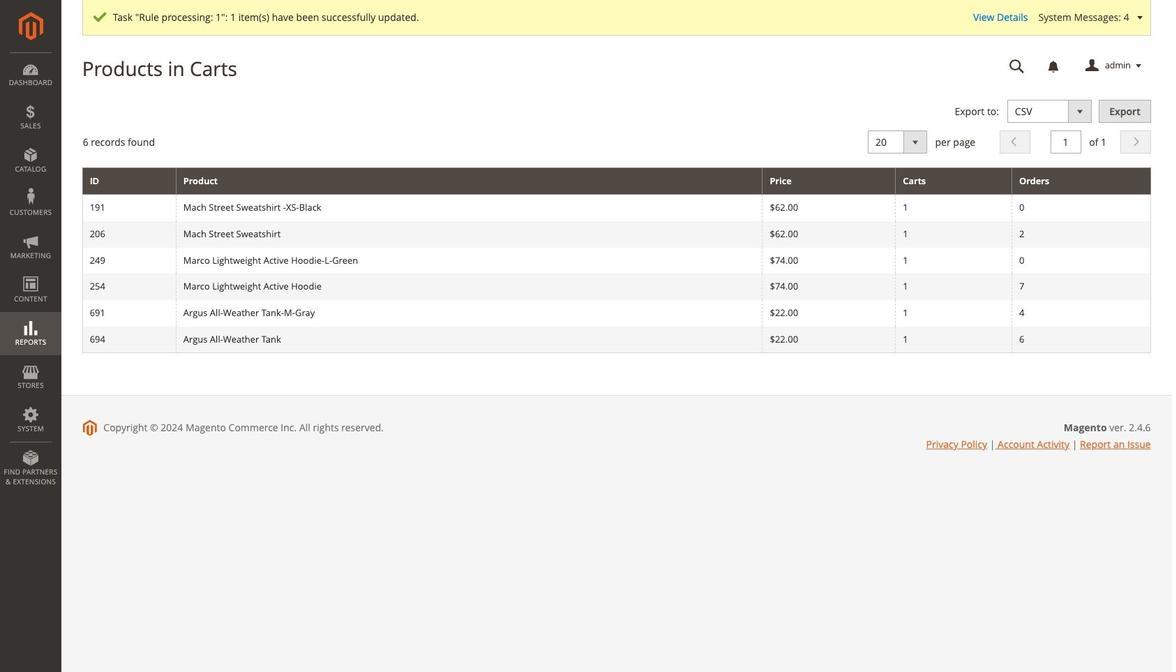 Task type: vqa. For each thing, say whether or not it's contained in the screenshot.
magento admin panel icon
yes



Task type: locate. For each thing, give the bounding box(es) containing it.
magento admin panel image
[[18, 12, 43, 40]]

None text field
[[1000, 54, 1035, 78], [1051, 130, 1082, 153], [1000, 54, 1035, 78], [1051, 130, 1082, 153]]

menu bar
[[0, 52, 61, 494]]



